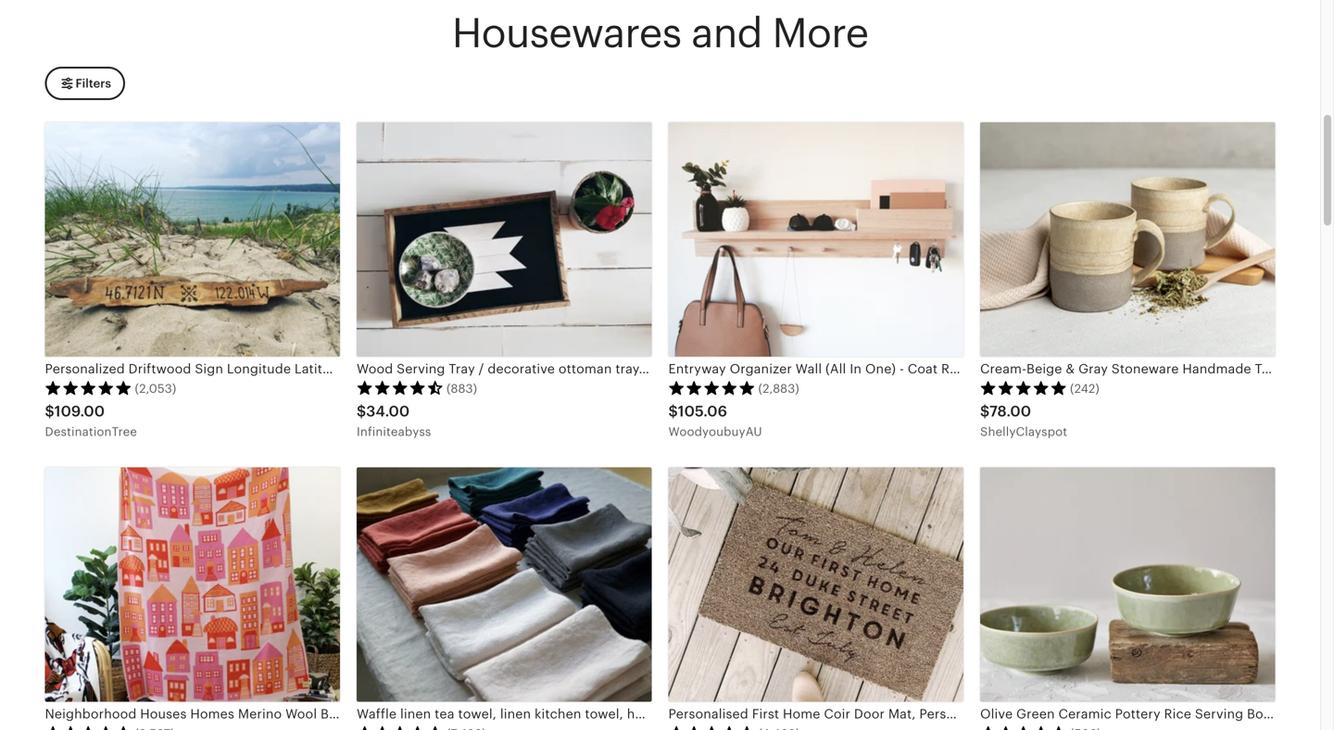 Task type: vqa. For each thing, say whether or not it's contained in the screenshot.


Task type: locate. For each thing, give the bounding box(es) containing it.
5 out of 5 stars image for "personalised first home coir door mat, personalised doormat, custom doormat, housewarming gift, home decor, rubber bar mat, coir doormat" image
[[669, 726, 756, 730]]

$ 78.00 shellyclayspot
[[981, 403, 1068, 439]]

4 $ from the left
[[981, 403, 990, 420]]

3 $ from the left
[[669, 403, 678, 420]]

105.06
[[678, 403, 728, 420]]

109.00
[[54, 403, 105, 420]]

5 out of 5 stars image for waffle linen tea towel, linen kitchen towel, housewarming gift, linen towel, kitchen hand towels cozy image
[[357, 726, 444, 730]]

$ inside $ 78.00 shellyclayspot
[[981, 403, 990, 420]]

$
[[45, 403, 54, 420], [357, 403, 366, 420], [669, 403, 678, 420], [981, 403, 990, 420]]

(2,883)
[[759, 382, 800, 396]]

$ up shellyclayspot
[[981, 403, 990, 420]]

$ inside $ 109.00 destinationtree
[[45, 403, 54, 420]]

5 out of 5 stars image
[[45, 380, 132, 395], [669, 380, 756, 395], [981, 380, 1068, 395], [45, 726, 132, 730], [357, 726, 444, 730], [669, 726, 756, 730], [981, 726, 1068, 730]]

$ 34.00 infiniteabyss
[[357, 403, 431, 439]]

$ inside the $ 105.06 woodyoubuyau
[[669, 403, 678, 420]]

$ up destinationtree at the left bottom
[[45, 403, 54, 420]]

1 $ from the left
[[45, 403, 54, 420]]

$ inside $ 34.00 infiniteabyss
[[357, 403, 366, 420]]

2 $ from the left
[[357, 403, 366, 420]]

waffle linen tea towel, linen kitchen towel, housewarming gift, linen towel, kitchen hand towels cozy image
[[357, 468, 652, 702]]

$ for 34.00
[[357, 403, 366, 420]]

5 out of 5 stars image for the cream-beige & gray stoneware handmade tea mug set, two 13.5 oz hand-thrown pottery large mugs, rustic ceramic coffee mug, housewarming gift image
[[981, 380, 1068, 395]]

filters button
[[45, 67, 125, 100]]

infiniteabyss
[[357, 425, 431, 439]]

personalised first home coir door mat, personalised doormat, custom doormat, housewarming gift, home decor, rubber bar mat, coir doormat image
[[669, 468, 964, 702]]

housewares
[[452, 10, 682, 56]]

$ for 78.00
[[981, 403, 990, 420]]

5 out of 5 stars image for personalized driftwood sign longitude latitude custom coordinates christmas gift housewarming gift new home anniversary coastal beach decor image
[[45, 380, 132, 395]]

$ up woodyoubuyau
[[669, 403, 678, 420]]

cream-beige & gray stoneware handmade tea mug set, two 13.5 oz hand-thrown pottery large mugs, rustic ceramic coffee mug, housewarming gift image
[[981, 122, 1276, 357]]

entryway organizer wall (all in one) - coat rack wall mount, entryway organization, entryway shelf, mail and key holder, housewarming gift image
[[669, 122, 964, 357]]

$ 105.06 woodyoubuyau
[[669, 403, 763, 439]]

housewares and more
[[452, 10, 869, 56]]

destinationtree
[[45, 425, 137, 439]]

$ 109.00 destinationtree
[[45, 403, 137, 439]]

$ up infiniteabyss
[[357, 403, 366, 420]]



Task type: describe. For each thing, give the bounding box(es) containing it.
neighborhood houses homes merino wool blanket in pink, orange, red sunset - housewarming gift image
[[45, 468, 340, 702]]

5 out of 5 stars image for entryway organizer wall (all in one) - coat rack wall mount, entryway organization, entryway shelf, mail and key holder, housewarming gift image
[[669, 380, 756, 395]]

5 out of 5 stars image for neighborhood houses homes merino wool blanket in pink, orange, red sunset - housewarming gift image
[[45, 726, 132, 730]]

filters
[[76, 76, 111, 90]]

78.00
[[990, 403, 1032, 420]]

(242)
[[1070, 382, 1100, 396]]

wood serving tray / decorative ottoman tray, wooden breakfast tray, aztec decor, southwestern decor, rustic home decor, housewarming gift image
[[357, 122, 652, 357]]

34.00
[[366, 403, 410, 420]]

$ for 105.06
[[669, 403, 678, 420]]

(2,053)
[[135, 382, 176, 396]]

shellyclayspot
[[981, 425, 1068, 439]]

4.5 out of 5 stars image
[[357, 380, 444, 395]]

and
[[692, 10, 763, 56]]

5 out of 5 stars image for olive green ceramic pottery rice serving bowl, asian style modern small soup bowl set, ceramic handmade cereals bowl, housewarming gift image
[[981, 726, 1068, 730]]

$ for 109.00
[[45, 403, 54, 420]]

olive green ceramic pottery rice serving bowl, asian style modern small soup bowl set, ceramic handmade cereals bowl, housewarming gift image
[[981, 468, 1276, 702]]

woodyoubuyau
[[669, 425, 763, 439]]

personalized driftwood sign longitude latitude custom coordinates christmas gift housewarming gift new home anniversary coastal beach decor image
[[45, 122, 340, 357]]

more
[[773, 10, 869, 56]]

(883)
[[447, 382, 477, 396]]



